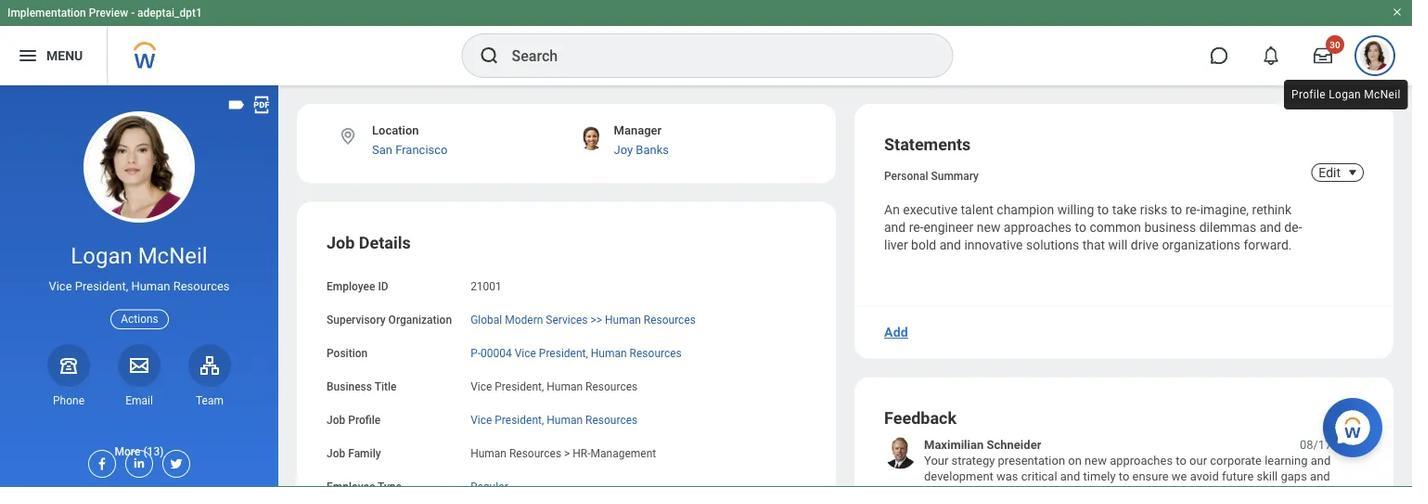 Task type: vqa. For each thing, say whether or not it's contained in the screenshot.


Task type: locate. For each thing, give the bounding box(es) containing it.
mcneil down profile logan mcneil image on the top right of page
[[1364, 88, 1401, 101]]

0 vertical spatial mcneil
[[1364, 88, 1401, 101]]

new inside an executive talent champion willing to take risks to re-imagine, rethink and re-engineer new approaches to common business dilemmas and de liver bold and innovative solutions that will drive organizations forward.
[[977, 220, 1001, 235]]

re- up bold
[[909, 220, 924, 235]]

justify image
[[17, 45, 39, 67]]

profile inside the job details group
[[348, 414, 381, 427]]

0 horizontal spatial new
[[977, 220, 1001, 235]]

development
[[924, 470, 994, 484]]

view printable version (pdf) image
[[251, 95, 272, 115]]

supervisory
[[327, 313, 386, 326]]

to up we
[[1176, 454, 1187, 467]]

liver
[[884, 220, 1302, 252]]

personal
[[884, 170, 928, 183]]

1 horizontal spatial new
[[1085, 454, 1107, 467]]

new up timely
[[1085, 454, 1107, 467]]

job details group
[[327, 231, 806, 487]]

executive
[[903, 202, 958, 218]]

location
[[372, 123, 419, 137]]

1 vertical spatial mcneil
[[138, 243, 208, 269]]

3 job from the top
[[327, 447, 345, 460]]

0 horizontal spatial our
[[970, 486, 988, 487]]

phone image
[[56, 354, 82, 376]]

mcneil inside navigation pane region
[[138, 243, 208, 269]]

add button
[[877, 314, 916, 351]]

0 vertical spatial logan
[[1329, 88, 1361, 101]]

talent
[[961, 202, 994, 218]]

0 vertical spatial our
[[1190, 454, 1207, 467]]

human inside navigation pane region
[[131, 279, 170, 293]]

job details
[[327, 233, 411, 252]]

leadership
[[991, 486, 1047, 487]]

notifications large image
[[1262, 46, 1280, 65]]

email logan mcneil element
[[118, 393, 161, 408]]

1 vertical spatial profile
[[348, 414, 381, 427]]

view team image
[[199, 354, 221, 376]]

caret down image
[[1342, 165, 1364, 180]]

approaches
[[1004, 220, 1072, 235], [1110, 454, 1173, 467]]

resources inside job family element
[[509, 447, 561, 460]]

maximilian schneider link
[[924, 436, 1041, 453]]

ensure
[[1132, 470, 1169, 484]]

job
[[327, 233, 355, 252], [327, 414, 345, 427], [327, 447, 345, 460]]

willing
[[1057, 202, 1094, 218]]

2 vertical spatial vice president, human resources
[[471, 414, 638, 427]]

personal summary element
[[884, 166, 979, 183]]

business title element
[[471, 369, 638, 394]]

champion
[[997, 202, 1054, 218]]

2 job from the top
[[327, 414, 345, 427]]

1 horizontal spatial profile
[[1292, 88, 1326, 101]]

management
[[591, 447, 656, 460]]

resources down logan mcneil
[[173, 279, 230, 293]]

maximilian schneider
[[924, 437, 1041, 451]]

location san francisco
[[372, 123, 448, 156]]

1 vertical spatial logan
[[71, 243, 132, 269]]

phone logan mcneil element
[[47, 393, 90, 408]]

0 vertical spatial new
[[977, 220, 1001, 235]]

profile
[[1292, 88, 1326, 101], [348, 414, 381, 427]]

profile logan mcneil tooltip
[[1280, 76, 1412, 113]]

phone button
[[47, 344, 90, 408]]

1 vertical spatial vice president, human resources
[[471, 380, 638, 393]]

new
[[977, 220, 1001, 235], [1085, 454, 1107, 467]]

profile up the family
[[348, 414, 381, 427]]

p-
[[471, 347, 481, 360]]

(13)
[[143, 445, 164, 458]]

san
[[372, 142, 392, 156]]

approaches up the ensure
[[1110, 454, 1173, 467]]

skill
[[1257, 470, 1278, 484]]

future
[[1222, 470, 1254, 484]]

00004
[[481, 347, 512, 360]]

0 vertical spatial vice president, human resources
[[49, 279, 230, 293]]

new up the innovative
[[977, 220, 1001, 235]]

logan inside tooltip
[[1329, 88, 1361, 101]]

0 vertical spatial approaches
[[1004, 220, 1072, 235]]

human down 'vice president, human resources' link
[[471, 447, 507, 460]]

linkedin image
[[126, 451, 147, 470]]

edit link
[[1319, 163, 1341, 182]]

new inside your strategy presentation on new approaches to our corporate learning and development was critical and timely to ensure we avoid future skill gaps and improve our leadership pipeline and employee engagement.
[[1085, 454, 1107, 467]]

job profile
[[327, 414, 381, 427]]

twitter image
[[163, 451, 184, 471]]

human up job family element
[[547, 414, 583, 427]]

re- up business
[[1186, 202, 1200, 218]]

business title
[[327, 380, 397, 393]]

1 horizontal spatial our
[[1190, 454, 1207, 467]]

president, inside business title element
[[495, 380, 544, 393]]

1 vertical spatial re-
[[909, 220, 924, 235]]

to down willing
[[1075, 220, 1086, 235]]

1 horizontal spatial approaches
[[1110, 454, 1173, 467]]

0 horizontal spatial mcneil
[[138, 243, 208, 269]]

re-
[[1186, 202, 1200, 218], [909, 220, 924, 235]]

1 vertical spatial approaches
[[1110, 454, 1173, 467]]

president, down business title element
[[495, 414, 544, 427]]

statements
[[884, 135, 971, 154]]

job left details
[[327, 233, 355, 252]]

francisco
[[395, 142, 448, 156]]

human up 'vice president, human resources' link
[[547, 380, 583, 393]]

menu button
[[0, 26, 107, 85]]

and down rethink
[[1260, 220, 1281, 235]]

hr-
[[573, 447, 591, 460]]

common
[[1090, 220, 1141, 235]]

your
[[924, 454, 949, 467]]

to up the employee in the bottom of the page
[[1119, 470, 1129, 484]]

feedback
[[884, 408, 957, 428]]

logan down 30 button
[[1329, 88, 1361, 101]]

bold
[[911, 237, 936, 252]]

pipeline
[[1050, 486, 1091, 487]]

resources up 'management' at the bottom left
[[586, 414, 638, 427]]

vice inside p-00004 vice president, human resources link
[[515, 347, 536, 360]]

0 vertical spatial job
[[327, 233, 355, 252]]

vice
[[49, 279, 72, 293], [515, 347, 536, 360], [471, 380, 492, 393], [471, 414, 492, 427]]

1 horizontal spatial re-
[[1186, 202, 1200, 218]]

and right gaps
[[1310, 470, 1330, 484]]

improve
[[924, 486, 967, 487]]

an executive talent champion willing to take risks to re-imagine, rethink and re-engineer new approaches to common business dilemmas and de liver bold and innovative solutions that will drive organizations forward.
[[884, 202, 1302, 252]]

human
[[131, 279, 170, 293], [605, 313, 641, 326], [591, 347, 627, 360], [547, 380, 583, 393], [547, 414, 583, 427], [471, 447, 507, 460]]

resources down p-00004 vice president, human resources
[[586, 380, 638, 393]]

logan up actions
[[71, 243, 132, 269]]

your strategy presentation on new approaches to our corporate learning and development was critical and timely to ensure we avoid future skill gaps and improve our leadership pipeline and employee engagement.
[[924, 454, 1331, 487]]

vice inside navigation pane region
[[49, 279, 72, 293]]

resources left the >
[[509, 447, 561, 460]]

our down the development
[[970, 486, 988, 487]]

job for job details
[[327, 233, 355, 252]]

organization
[[388, 313, 452, 326]]

job left the family
[[327, 447, 345, 460]]

resources inside business title element
[[586, 380, 638, 393]]

approaches down champion
[[1004, 220, 1072, 235]]

supervisory organization
[[327, 313, 452, 326]]

mcneil
[[1364, 88, 1401, 101], [138, 243, 208, 269]]

business
[[1144, 220, 1196, 235]]

that
[[1082, 237, 1105, 252]]

joy banks link
[[614, 142, 669, 156]]

profile inside tooltip
[[1292, 88, 1326, 101]]

1 job from the top
[[327, 233, 355, 252]]

gaps
[[1281, 470, 1307, 484]]

profile down inbox large icon
[[1292, 88, 1326, 101]]

global modern services >> human resources
[[471, 313, 696, 326]]

and
[[884, 220, 906, 235], [1260, 220, 1281, 235], [940, 237, 961, 252], [1311, 454, 1331, 467], [1060, 470, 1080, 484], [1310, 470, 1330, 484], [1094, 486, 1114, 487]]

vice president, human resources
[[49, 279, 230, 293], [471, 380, 638, 393], [471, 414, 638, 427]]

close environment banner image
[[1392, 6, 1403, 18]]

0 horizontal spatial profile
[[348, 414, 381, 427]]

edit
[[1319, 165, 1341, 180]]

1 vertical spatial new
[[1085, 454, 1107, 467]]

mcneil up actions
[[138, 243, 208, 269]]

personal summary
[[884, 170, 979, 183]]

>>
[[591, 313, 602, 326]]

human inside business title element
[[547, 380, 583, 393]]

2 vertical spatial job
[[327, 447, 345, 460]]

job for job family
[[327, 447, 345, 460]]

president,
[[75, 279, 128, 293], [539, 347, 588, 360], [495, 380, 544, 393], [495, 414, 544, 427]]

0 vertical spatial profile
[[1292, 88, 1326, 101]]

vice president, human resources for business title element
[[471, 380, 638, 393]]

human inside job family element
[[471, 447, 507, 460]]

vice president, human resources down logan mcneil
[[49, 279, 230, 293]]

human down logan mcneil
[[131, 279, 170, 293]]

president, down 00004
[[495, 380, 544, 393]]

1 horizontal spatial mcneil
[[1364, 88, 1401, 101]]

employee
[[1117, 486, 1169, 487]]

0 horizontal spatial approaches
[[1004, 220, 1072, 235]]

president, up business title element
[[539, 347, 588, 360]]

vice president, human resources up job family element
[[471, 414, 638, 427]]

team
[[196, 394, 224, 407]]

1 vertical spatial job
[[327, 414, 345, 427]]

vice president, human resources up 'vice president, human resources' link
[[471, 380, 638, 393]]

job down business
[[327, 414, 345, 427]]

employee id element
[[471, 269, 502, 294]]

our up avoid
[[1190, 454, 1207, 467]]

president, down logan mcneil
[[75, 279, 128, 293]]

0 horizontal spatial logan
[[71, 243, 132, 269]]

1 horizontal spatial logan
[[1329, 88, 1361, 101]]



Task type: describe. For each thing, give the bounding box(es) containing it.
joy
[[614, 142, 633, 156]]

vice president, human resources for 'vice president, human resources' link
[[471, 414, 638, 427]]

manager joy banks
[[614, 123, 669, 156]]

employee
[[327, 280, 375, 293]]

actions
[[121, 313, 158, 326]]

menu
[[46, 48, 83, 63]]

actions button
[[111, 310, 169, 329]]

more
[[115, 445, 140, 458]]

human right ">>"
[[605, 313, 641, 326]]

summary
[[931, 170, 979, 183]]

and down engineer
[[940, 237, 961, 252]]

maximilian
[[924, 437, 984, 451]]

employee's photo (maximilian schneider) image
[[884, 436, 917, 469]]

0 horizontal spatial re-
[[909, 220, 924, 235]]

mail image
[[128, 354, 150, 376]]

and up pipeline
[[1060, 470, 1080, 484]]

approaches inside an executive talent champion willing to take risks to re-imagine, rethink and re-engineer new approaches to common business dilemmas and de liver bold and innovative solutions that will drive organizations forward.
[[1004, 220, 1072, 235]]

manager
[[614, 123, 662, 137]]

rethink
[[1252, 202, 1292, 218]]

0 vertical spatial re-
[[1186, 202, 1200, 218]]

learning
[[1265, 454, 1308, 467]]

job family element
[[471, 436, 656, 461]]

email button
[[118, 344, 161, 408]]

30 button
[[1303, 35, 1344, 76]]

logan mcneil
[[71, 243, 208, 269]]

on
[[1068, 454, 1082, 467]]

08/17/2015
[[1300, 437, 1364, 451]]

>
[[564, 447, 570, 460]]

job family
[[327, 447, 381, 460]]

to up business
[[1171, 202, 1182, 218]]

title
[[375, 380, 397, 393]]

navigation pane region
[[0, 85, 278, 487]]

schneider
[[987, 437, 1041, 451]]

business
[[327, 380, 372, 393]]

resources right ">>"
[[644, 313, 696, 326]]

p-00004 vice president, human resources link
[[471, 343, 682, 360]]

critical
[[1021, 470, 1057, 484]]

menu banner
[[0, 0, 1412, 85]]

global modern services >> human resources link
[[471, 310, 696, 326]]

president, inside navigation pane region
[[75, 279, 128, 293]]

more (13) button
[[0, 432, 278, 469]]

modern
[[505, 313, 543, 326]]

inbox large image
[[1314, 46, 1332, 65]]

and down 08/17/2015
[[1311, 454, 1331, 467]]

family
[[348, 447, 381, 460]]

email
[[125, 394, 153, 407]]

adeptai_dpt1
[[137, 6, 202, 19]]

solutions
[[1026, 237, 1079, 252]]

search image
[[478, 45, 501, 67]]

profile logan mcneil image
[[1360, 41, 1390, 74]]

global
[[471, 313, 502, 326]]

innovative
[[964, 237, 1023, 252]]

imagine,
[[1200, 202, 1249, 218]]

team link
[[188, 344, 231, 408]]

human resources > hr-management
[[471, 447, 656, 460]]

was
[[997, 470, 1018, 484]]

avoid
[[1190, 470, 1219, 484]]

p-00004 vice president, human resources
[[471, 347, 682, 360]]

approaches inside your strategy presentation on new approaches to our corporate learning and development was critical and timely to ensure we avoid future skill gaps and improve our leadership pipeline and employee engagement.
[[1110, 454, 1173, 467]]

san francisco link
[[372, 142, 448, 156]]

phone
[[53, 394, 84, 407]]

tag image
[[226, 95, 247, 115]]

corporate
[[1210, 454, 1262, 467]]

vice president, human resources link
[[471, 410, 638, 427]]

to take
[[1097, 202, 1137, 218]]

presentation
[[998, 454, 1065, 467]]

engagement.
[[1172, 486, 1242, 487]]

forward.
[[1244, 237, 1292, 252]]

we
[[1172, 470, 1187, 484]]

vice president, human resources inside navigation pane region
[[49, 279, 230, 293]]

location image
[[338, 126, 358, 147]]

drive
[[1131, 237, 1159, 252]]

more (13) button
[[0, 440, 278, 463]]

engineer
[[924, 220, 974, 235]]

more (13)
[[115, 445, 164, 458]]

timely
[[1083, 470, 1116, 484]]

vice inside business title element
[[471, 380, 492, 393]]

resources down global modern services >> human resources
[[630, 347, 682, 360]]

resources inside navigation pane region
[[173, 279, 230, 293]]

implementation
[[7, 6, 86, 19]]

implementation preview -   adeptai_dpt1
[[7, 6, 202, 19]]

will
[[1108, 237, 1128, 252]]

-
[[131, 6, 135, 19]]

add
[[884, 325, 908, 340]]

services
[[546, 313, 588, 326]]

logan inside navigation pane region
[[71, 243, 132, 269]]

details
[[359, 233, 411, 252]]

and down an
[[884, 220, 906, 235]]

id
[[378, 280, 388, 293]]

strategy
[[952, 454, 995, 467]]

vice inside 'vice president, human resources' link
[[471, 414, 492, 427]]

employee id
[[327, 280, 388, 293]]

job for job profile
[[327, 414, 345, 427]]

profile logan mcneil
[[1292, 88, 1401, 101]]

and down timely
[[1094, 486, 1114, 487]]

mcneil inside tooltip
[[1364, 88, 1401, 101]]

facebook image
[[89, 451, 109, 471]]

1 vertical spatial our
[[970, 486, 988, 487]]

Search Workday  search field
[[512, 35, 914, 76]]

job details button
[[327, 233, 411, 252]]

preview
[[89, 6, 128, 19]]

team logan mcneil element
[[188, 393, 231, 408]]

21001
[[471, 280, 502, 293]]

risks
[[1140, 202, 1168, 218]]

human down ">>"
[[591, 347, 627, 360]]

organizations
[[1162, 237, 1241, 252]]



